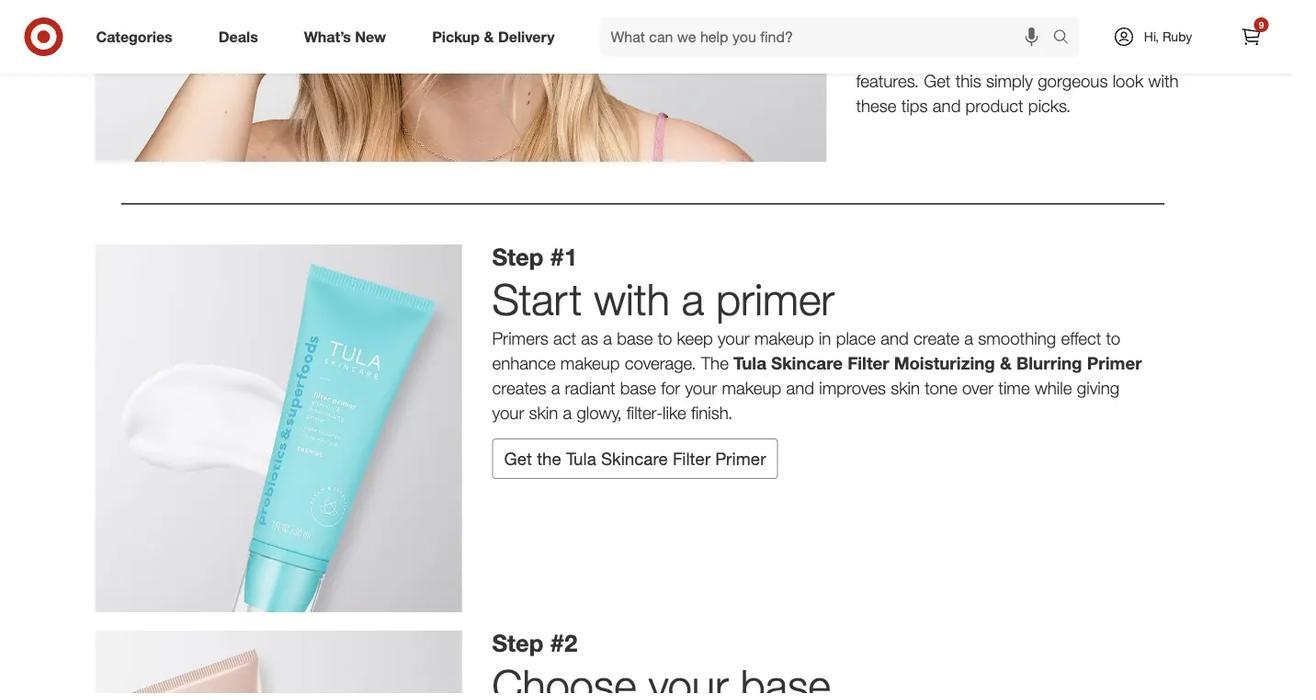 Task type: vqa. For each thing, say whether or not it's contained in the screenshot.
all
no



Task type: describe. For each thing, give the bounding box(es) containing it.
filter inside button
[[673, 448, 711, 469]]

tone
[[925, 377, 958, 398]]

What can we help you find? suggestions appear below search field
[[600, 17, 1058, 57]]

a right create
[[965, 328, 974, 349]]

filter-
[[627, 402, 663, 423]]

search button
[[1045, 17, 1089, 61]]

1 to from the left
[[658, 328, 672, 349]]

for
[[661, 377, 681, 398]]

start
[[492, 273, 582, 326]]

tula inside button
[[566, 448, 596, 469]]

step for step #1
[[492, 242, 544, 271]]

#2
[[550, 628, 578, 657]]

as
[[581, 328, 599, 349]]

pickup & delivery
[[432, 28, 555, 46]]

primers act as a base to keep your makeup in place and create a smoothing effect to enhance makeup coverage. the
[[492, 328, 1121, 374]]

tula skincare filter moisturizing & blurring primer creates a radiant base for your makeup and improves skin tone over time while giving your skin a glowy, filter-like finish.
[[492, 353, 1142, 423]]

0 horizontal spatial skin
[[529, 402, 558, 423]]

keep
[[677, 328, 713, 349]]

delivery
[[498, 28, 555, 46]]

enhance
[[492, 353, 556, 374]]

over
[[962, 377, 994, 398]]

glowy,
[[577, 402, 622, 423]]

deals link
[[203, 17, 281, 57]]

2 to from the left
[[1106, 328, 1121, 349]]

hi, ruby
[[1144, 28, 1193, 45]]

deals
[[219, 28, 258, 46]]

skincare inside button
[[601, 448, 668, 469]]

what's
[[304, 28, 351, 46]]

step #2 link
[[95, 628, 1198, 694]]

step #1
[[492, 242, 578, 271]]

pickup
[[432, 28, 480, 46]]

categories
[[96, 28, 173, 46]]

the
[[701, 353, 729, 374]]

and inside the primers act as a base to keep your makeup in place and create a smoothing effect to enhance makeup coverage. the
[[881, 328, 909, 349]]

tula inside 'tula skincare filter moisturizing & blurring primer creates a radiant base for your makeup and improves skin tone over time while giving your skin a glowy, filter-like finish.'
[[734, 353, 767, 374]]

with
[[594, 273, 670, 326]]

new
[[355, 28, 386, 46]]

giving
[[1077, 377, 1120, 398]]

while
[[1035, 377, 1072, 398]]

a left radiant
[[551, 377, 560, 398]]

moisturizing
[[894, 353, 995, 374]]

blurring
[[1017, 353, 1083, 374]]



Task type: locate. For each thing, give the bounding box(es) containing it.
hi,
[[1144, 28, 1159, 45]]

#1
[[550, 242, 578, 271]]

base up 'coverage.'
[[617, 328, 653, 349]]

filter
[[848, 353, 890, 374], [673, 448, 711, 469]]

primer up giving
[[1087, 353, 1142, 374]]

1 vertical spatial and
[[786, 377, 815, 398]]

get the tula skincare filter primer button
[[492, 438, 778, 479]]

1 vertical spatial tula
[[566, 448, 596, 469]]

1 horizontal spatial filter
[[848, 353, 890, 374]]

a left glowy,
[[563, 402, 572, 423]]

0 vertical spatial your
[[718, 328, 750, 349]]

and down the primers act as a base to keep your makeup in place and create a smoothing effect to enhance makeup coverage. the
[[786, 377, 815, 398]]

0 vertical spatial makeup
[[755, 328, 814, 349]]

filter down the place
[[848, 353, 890, 374]]

your down creates at the left of page
[[492, 402, 524, 423]]

2 vertical spatial makeup
[[722, 377, 782, 398]]

1 horizontal spatial to
[[1106, 328, 1121, 349]]

base up filter-
[[620, 377, 656, 398]]

act
[[553, 328, 576, 349]]

tula right 'the'
[[566, 448, 596, 469]]

and
[[881, 328, 909, 349], [786, 377, 815, 398]]

filter down like
[[673, 448, 711, 469]]

1 vertical spatial step
[[492, 628, 544, 657]]

1 step from the top
[[492, 242, 544, 271]]

like
[[663, 402, 686, 423]]

creates
[[492, 377, 547, 398]]

1 horizontal spatial tula
[[734, 353, 767, 374]]

primers
[[492, 328, 549, 349]]

0 horizontal spatial tula
[[566, 448, 596, 469]]

tula right the
[[734, 353, 767, 374]]

your
[[718, 328, 750, 349], [685, 377, 717, 398], [492, 402, 524, 423]]

step left #2
[[492, 628, 544, 657]]

9 link
[[1231, 17, 1272, 57]]

primer inside 'tula skincare filter moisturizing & blurring primer creates a radiant base for your makeup and improves skin tone over time while giving your skin a glowy, filter-like finish.'
[[1087, 353, 1142, 374]]

primer
[[716, 273, 835, 326]]

and inside 'tula skincare filter moisturizing & blurring primer creates a radiant base for your makeup and improves skin tone over time while giving your skin a glowy, filter-like finish.'
[[786, 377, 815, 398]]

improves
[[819, 377, 886, 398]]

base inside 'tula skincare filter moisturizing & blurring primer creates a radiant base for your makeup and improves skin tone over time while giving your skin a glowy, filter-like finish.'
[[620, 377, 656, 398]]

9
[[1259, 19, 1264, 30]]

2 step from the top
[[492, 628, 544, 657]]

makeup down the
[[722, 377, 782, 398]]

step for step #2
[[492, 628, 544, 657]]

& up time
[[1000, 353, 1012, 374]]

in
[[819, 328, 831, 349]]

0 vertical spatial step
[[492, 242, 544, 271]]

categories link
[[80, 17, 196, 57]]

place
[[836, 328, 876, 349]]

step inside step #2 link
[[492, 628, 544, 657]]

1 horizontal spatial skin
[[891, 377, 920, 398]]

the
[[537, 448, 561, 469]]

primer
[[1087, 353, 1142, 374], [716, 448, 766, 469]]

a right as
[[603, 328, 612, 349]]

your up finish.
[[685, 377, 717, 398]]

0 vertical spatial &
[[484, 28, 494, 46]]

tula
[[734, 353, 767, 374], [566, 448, 596, 469]]

makeup up radiant
[[561, 353, 620, 374]]

0 horizontal spatial primer
[[716, 448, 766, 469]]

1 vertical spatial &
[[1000, 353, 1012, 374]]

& right pickup at the left top
[[484, 28, 494, 46]]

makeup inside 'tula skincare filter moisturizing & blurring primer creates a radiant base for your makeup and improves skin tone over time while giving your skin a glowy, filter-like finish.'
[[722, 377, 782, 398]]

1 vertical spatial makeup
[[561, 353, 620, 374]]

base inside the primers act as a base to keep your makeup in place and create a smoothing effect to enhance makeup coverage. the
[[617, 328, 653, 349]]

0 vertical spatial filter
[[848, 353, 890, 374]]

0 horizontal spatial to
[[658, 328, 672, 349]]

step left #1
[[492, 242, 544, 271]]

ruby
[[1163, 28, 1193, 45]]

0 vertical spatial skincare
[[771, 353, 843, 374]]

primer down finish.
[[716, 448, 766, 469]]

what's new
[[304, 28, 386, 46]]

0 vertical spatial and
[[881, 328, 909, 349]]

1 vertical spatial skin
[[529, 402, 558, 423]]

search
[[1045, 29, 1089, 47]]

1 vertical spatial your
[[685, 377, 717, 398]]

skincare down in
[[771, 353, 843, 374]]

smoothing
[[978, 328, 1056, 349]]

1 horizontal spatial primer
[[1087, 353, 1142, 374]]

a up keep
[[682, 273, 704, 326]]

skincare inside 'tula skincare filter moisturizing & blurring primer creates a radiant base for your makeup and improves skin tone over time while giving your skin a glowy, filter-like finish.'
[[771, 353, 843, 374]]

to
[[658, 328, 672, 349], [1106, 328, 1121, 349]]

2 vertical spatial your
[[492, 402, 524, 423]]

coverage.
[[625, 353, 696, 374]]

1 vertical spatial filter
[[673, 448, 711, 469]]

1 horizontal spatial skincare
[[771, 353, 843, 374]]

makeup
[[755, 328, 814, 349], [561, 353, 620, 374], [722, 377, 782, 398]]

to up 'coverage.'
[[658, 328, 672, 349]]

1 vertical spatial base
[[620, 377, 656, 398]]

skincare down filter-
[[601, 448, 668, 469]]

1 vertical spatial primer
[[716, 448, 766, 469]]

pickup & delivery link
[[417, 17, 578, 57]]

1 horizontal spatial and
[[881, 328, 909, 349]]

your up the
[[718, 328, 750, 349]]

0 vertical spatial primer
[[1087, 353, 1142, 374]]

effect
[[1061, 328, 1102, 349]]

step #2
[[492, 628, 578, 657]]

&
[[484, 28, 494, 46], [1000, 353, 1012, 374]]

what's new link
[[288, 17, 409, 57]]

& inside 'tula skincare filter moisturizing & blurring primer creates a radiant base for your makeup and improves skin tone over time while giving your skin a glowy, filter-like finish.'
[[1000, 353, 1012, 374]]

start with a primer
[[492, 273, 835, 326]]

skin left tone
[[891, 377, 920, 398]]

makeup down primer
[[755, 328, 814, 349]]

and right the place
[[881, 328, 909, 349]]

skin
[[891, 377, 920, 398], [529, 402, 558, 423]]

1 horizontal spatial &
[[1000, 353, 1012, 374]]

finish.
[[691, 402, 733, 423]]

0 vertical spatial tula
[[734, 353, 767, 374]]

a
[[682, 273, 704, 326], [603, 328, 612, 349], [965, 328, 974, 349], [551, 377, 560, 398], [563, 402, 572, 423]]

get the tula skincare filter primer
[[504, 448, 766, 469]]

filter inside 'tula skincare filter moisturizing & blurring primer creates a radiant base for your makeup and improves skin tone over time while giving your skin a glowy, filter-like finish.'
[[848, 353, 890, 374]]

0 horizontal spatial filter
[[673, 448, 711, 469]]

get
[[504, 448, 532, 469]]

primer inside button
[[716, 448, 766, 469]]

0 horizontal spatial and
[[786, 377, 815, 398]]

to right effect
[[1106, 328, 1121, 349]]

create
[[914, 328, 960, 349]]

0 vertical spatial skin
[[891, 377, 920, 398]]

skincare
[[771, 353, 843, 374], [601, 448, 668, 469]]

radiant
[[565, 377, 616, 398]]

your inside the primers act as a base to keep your makeup in place and create a smoothing effect to enhance makeup coverage. the
[[718, 328, 750, 349]]

skin down creates at the left of page
[[529, 402, 558, 423]]

1 vertical spatial skincare
[[601, 448, 668, 469]]

0 horizontal spatial skincare
[[601, 448, 668, 469]]

0 horizontal spatial &
[[484, 28, 494, 46]]

base
[[617, 328, 653, 349], [620, 377, 656, 398]]

step
[[492, 242, 544, 271], [492, 628, 544, 657]]

0 vertical spatial base
[[617, 328, 653, 349]]

time
[[999, 377, 1030, 398]]



